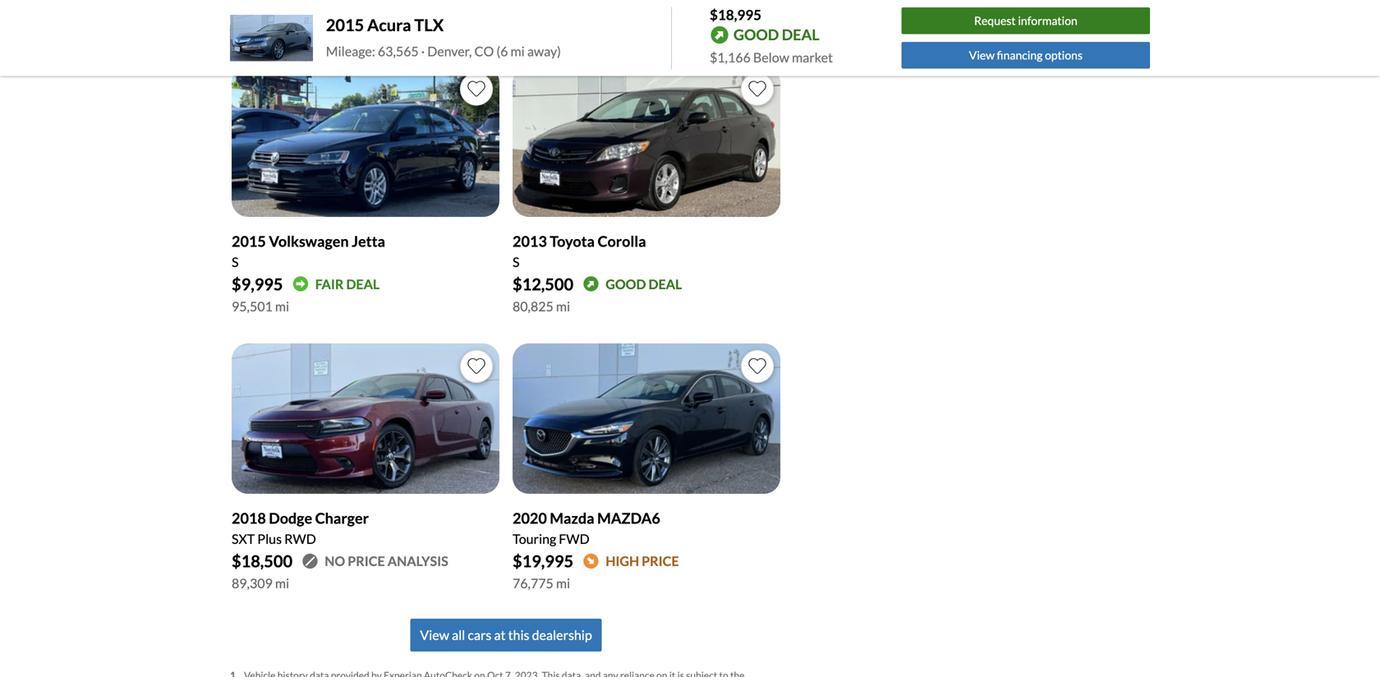 Task type: vqa. For each thing, say whether or not it's contained in the screenshot.
'Run flat · Tire Pressure Monitoring System · Type: performance , all season'
no



Task type: describe. For each thing, give the bounding box(es) containing it.
76,775 mi
[[513, 576, 571, 592]]

deal
[[782, 26, 820, 44]]

$1,166 below market
[[710, 49, 833, 65]]

2020 mazda mazda6 touring fwd
[[513, 509, 661, 547]]

view financing options button
[[902, 42, 1151, 69]]

co
[[475, 43, 494, 59]]

89,309
[[232, 576, 273, 592]]

2018 dodge charger image
[[232, 343, 500, 494]]

view all cars at this dealership
[[420, 627, 592, 643]]

scroll right image
[[765, 22, 773, 37]]

2013 toyota corolla image
[[513, 66, 781, 217]]

recommended from this dealer
[[230, 18, 482, 39]]

corolla
[[598, 232, 647, 250]]

scroll left image
[[717, 22, 724, 37]]

request information
[[975, 14, 1078, 28]]

view all cars at this dealership link
[[410, 619, 602, 652]]

view for view financing options
[[970, 48, 995, 62]]

high price image
[[584, 554, 599, 569]]

deal for $9,995
[[346, 276, 380, 292]]

63,565
[[378, 43, 419, 59]]

no
[[325, 553, 345, 569]]

view for view all cars at this dealership
[[420, 627, 450, 643]]

$19,995
[[513, 552, 574, 571]]

1 horizontal spatial this
[[508, 627, 530, 643]]

from
[[355, 18, 394, 39]]

2018
[[232, 509, 266, 527]]

denver,
[[428, 43, 472, 59]]

volkswagen
[[269, 232, 349, 250]]

acura
[[367, 15, 411, 35]]

at
[[494, 627, 506, 643]]

good
[[734, 26, 779, 44]]

95,501
[[232, 298, 273, 314]]

95,501 mi
[[232, 298, 289, 314]]

fair
[[315, 276, 344, 292]]

request
[[975, 14, 1016, 28]]

$12,500
[[513, 274, 574, 294]]

mileage:
[[326, 43, 375, 59]]

recommended
[[230, 18, 351, 39]]

sxt
[[232, 531, 255, 547]]

no price analysis
[[325, 553, 449, 569]]

toyota
[[550, 232, 595, 250]]

mazda6
[[598, 509, 661, 527]]

tlx
[[415, 15, 444, 35]]

dealer
[[431, 18, 482, 39]]

·
[[421, 43, 425, 59]]

2013
[[513, 232, 547, 250]]

all
[[452, 627, 465, 643]]

fair deal image
[[293, 276, 309, 292]]

$9,995
[[232, 274, 283, 294]]

mi inside 2015 acura tlx mileage: 63,565 · denver, co (6 mi away)
[[511, 43, 525, 59]]

charger
[[315, 509, 369, 527]]

financing
[[998, 48, 1043, 62]]

2020
[[513, 509, 547, 527]]

mi for $19,995
[[556, 576, 571, 592]]

2020 mazda mazda6 image
[[513, 343, 781, 494]]



Task type: locate. For each thing, give the bounding box(es) containing it.
0 horizontal spatial 2015
[[232, 232, 266, 250]]

mi right (6
[[511, 43, 525, 59]]

options
[[1046, 48, 1083, 62]]

2015 acura tlx image
[[230, 15, 313, 61]]

1 deal from the left
[[346, 276, 380, 292]]

mi for $18,500
[[275, 576, 289, 592]]

fair deal
[[315, 276, 380, 292]]

mi
[[511, 43, 525, 59], [275, 298, 289, 314], [556, 298, 571, 314], [275, 576, 289, 592], [556, 576, 571, 592]]

information
[[1019, 14, 1078, 28]]

jetta
[[352, 232, 385, 250]]

rwd
[[284, 531, 316, 547]]

mi down $18,500
[[275, 576, 289, 592]]

s up $9,995
[[232, 254, 239, 270]]

2015
[[326, 15, 364, 35], [232, 232, 266, 250]]

$1,166
[[710, 49, 751, 65]]

view
[[970, 48, 995, 62], [420, 627, 450, 643]]

deal for $12,500
[[649, 276, 682, 292]]

plus
[[258, 531, 282, 547]]

s
[[232, 254, 239, 270], [513, 254, 520, 270]]

s for $12,500
[[513, 254, 520, 270]]

price
[[348, 553, 385, 569], [642, 553, 679, 569]]

mazda
[[550, 509, 595, 527]]

0 horizontal spatial view
[[420, 627, 450, 643]]

76,775
[[513, 576, 554, 592]]

good deal
[[734, 26, 820, 44]]

1 vertical spatial 2015
[[232, 232, 266, 250]]

1 horizontal spatial 2015
[[326, 15, 364, 35]]

2 s from the left
[[513, 254, 520, 270]]

0 vertical spatial 2015
[[326, 15, 364, 35]]

1 vertical spatial view
[[420, 627, 450, 643]]

1 horizontal spatial s
[[513, 254, 520, 270]]

s inside '2013 toyota corolla s'
[[513, 254, 520, 270]]

1 horizontal spatial price
[[642, 553, 679, 569]]

this right at
[[508, 627, 530, 643]]

view inside view financing options button
[[970, 48, 995, 62]]

deal
[[346, 276, 380, 292], [649, 276, 682, 292]]

price for $18,500
[[348, 553, 385, 569]]

(6
[[497, 43, 508, 59]]

view down request
[[970, 48, 995, 62]]

1 vertical spatial this
[[508, 627, 530, 643]]

this up ·
[[397, 18, 428, 39]]

0 horizontal spatial deal
[[346, 276, 380, 292]]

80,825
[[513, 298, 554, 314]]

$18,995
[[710, 6, 762, 23]]

0 horizontal spatial this
[[397, 18, 428, 39]]

2015 volkswagen jetta image
[[232, 66, 500, 217]]

below
[[754, 49, 790, 65]]

away)
[[528, 43, 561, 59]]

mi right 95,501
[[275, 298, 289, 314]]

2018 dodge charger sxt plus rwd
[[232, 509, 369, 547]]

2015 up $9,995
[[232, 232, 266, 250]]

high
[[606, 553, 640, 569]]

cars
[[468, 627, 492, 643]]

market
[[792, 49, 833, 65]]

2015 volkswagen jetta s
[[232, 232, 385, 270]]

89,309 mi
[[232, 576, 289, 592]]

price right the "high"
[[642, 553, 679, 569]]

mi down $12,500
[[556, 298, 571, 314]]

2015 inside 2015 acura tlx mileage: 63,565 · denver, co (6 mi away)
[[326, 15, 364, 35]]

touring
[[513, 531, 557, 547]]

2013 toyota corolla s
[[513, 232, 647, 270]]

fwd
[[559, 531, 590, 547]]

good deal image
[[584, 276, 599, 292]]

this
[[397, 18, 428, 39], [508, 627, 530, 643]]

2015 inside 2015 volkswagen jetta s
[[232, 232, 266, 250]]

good
[[606, 276, 646, 292]]

no price analysis image
[[303, 554, 318, 569]]

2 deal from the left
[[649, 276, 682, 292]]

analysis
[[388, 553, 449, 569]]

s down 2013
[[513, 254, 520, 270]]

1 horizontal spatial deal
[[649, 276, 682, 292]]

2015 for volkswagen
[[232, 232, 266, 250]]

view inside view all cars at this dealership link
[[420, 627, 450, 643]]

price right no
[[348, 553, 385, 569]]

price for $19,995
[[642, 553, 679, 569]]

s for $9,995
[[232, 254, 239, 270]]

2015 acura tlx mileage: 63,565 · denver, co (6 mi away)
[[326, 15, 561, 59]]

good deal
[[606, 276, 682, 292]]

mi for $9,995
[[275, 298, 289, 314]]

2015 up mileage:
[[326, 15, 364, 35]]

0 vertical spatial view
[[970, 48, 995, 62]]

80,825 mi
[[513, 298, 571, 314]]

2015 for acura
[[326, 15, 364, 35]]

deal right "fair" at the top left
[[346, 276, 380, 292]]

0 horizontal spatial s
[[232, 254, 239, 270]]

1 price from the left
[[348, 553, 385, 569]]

view financing options
[[970, 48, 1083, 62]]

deal right good
[[649, 276, 682, 292]]

2 price from the left
[[642, 553, 679, 569]]

high price
[[606, 553, 679, 569]]

dodge
[[269, 509, 312, 527]]

dealership
[[532, 627, 592, 643]]

$18,500
[[232, 552, 293, 571]]

mi for $12,500
[[556, 298, 571, 314]]

1 horizontal spatial view
[[970, 48, 995, 62]]

request information button
[[902, 8, 1151, 34]]

0 horizontal spatial price
[[348, 553, 385, 569]]

1 s from the left
[[232, 254, 239, 270]]

s inside 2015 volkswagen jetta s
[[232, 254, 239, 270]]

0 vertical spatial this
[[397, 18, 428, 39]]

view left all
[[420, 627, 450, 643]]

mi down $19,995
[[556, 576, 571, 592]]



